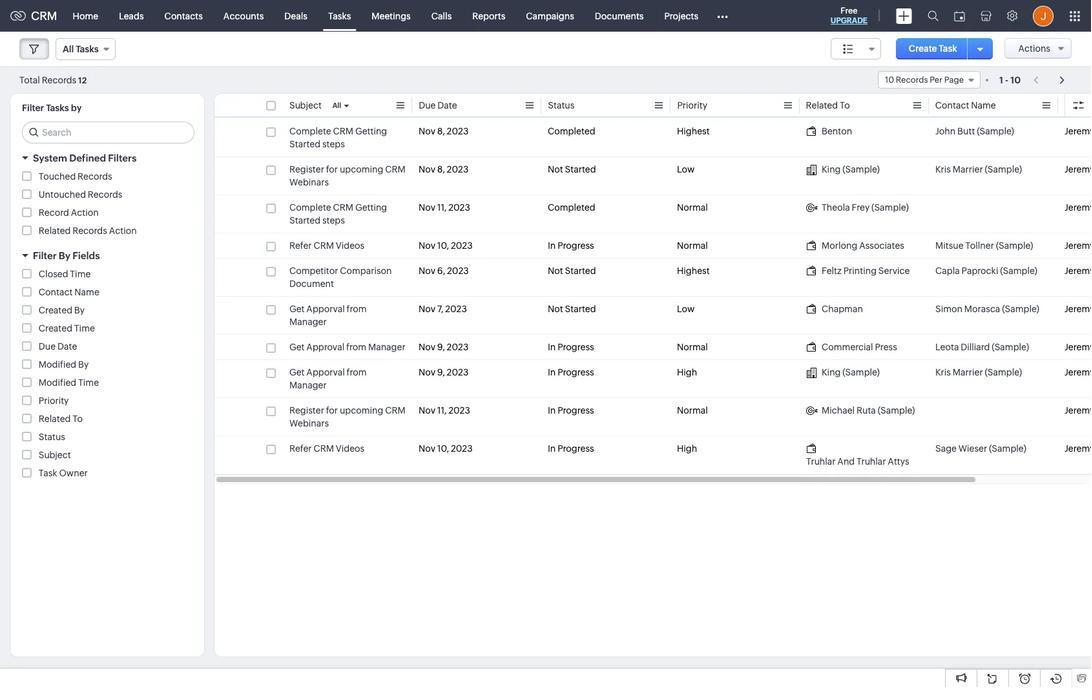 Task type: describe. For each thing, give the bounding box(es) containing it.
untouched records
[[39, 189, 122, 200]]

2 nov from the top
[[419, 164, 436, 175]]

leota
[[936, 342, 960, 352]]

get apporval from manager for nov 7, 2023
[[290, 304, 367, 327]]

2023 for the competitor comparison document link
[[447, 266, 469, 276]]

manager for high
[[290, 380, 327, 390]]

modified time
[[39, 378, 99, 388]]

complete for nov 8, 2023
[[290, 126, 331, 136]]

system
[[33, 153, 67, 164]]

manager for low
[[290, 317, 327, 327]]

kris marrier (sample) for high
[[936, 367, 1023, 378]]

6,
[[438, 266, 446, 276]]

(sample) right the butt
[[978, 126, 1015, 136]]

total
[[19, 75, 40, 85]]

0 horizontal spatial name
[[75, 287, 99, 297]]

not for nov 6, 2023
[[548, 266, 564, 276]]

record
[[39, 208, 69, 218]]

nov for the chapman link
[[419, 304, 436, 314]]

filter tasks by
[[22, 103, 82, 113]]

search image
[[928, 10, 939, 21]]

by
[[71, 103, 82, 113]]

1 vertical spatial due
[[39, 341, 56, 352]]

filter for filter by fields
[[33, 250, 57, 261]]

commercial press
[[822, 342, 898, 352]]

Other Modules field
[[709, 5, 737, 26]]

profile image
[[1034, 5, 1054, 26]]

started for comparison
[[565, 266, 596, 276]]

All Tasks field
[[56, 38, 116, 60]]

mitsue
[[936, 240, 964, 251]]

tollner
[[966, 240, 995, 251]]

calls
[[432, 11, 452, 21]]

in progress for commercial
[[548, 342, 595, 352]]

total records 12
[[19, 75, 87, 85]]

2023 for nov 8, 2023's complete crm getting started steps link
[[447, 126, 469, 136]]

0 horizontal spatial priority
[[39, 396, 69, 406]]

related records action
[[39, 226, 137, 236]]

competitor
[[290, 266, 338, 276]]

complete crm getting started steps for nov 11, 2023
[[290, 202, 387, 226]]

2 horizontal spatial tasks
[[328, 11, 351, 21]]

get for high
[[290, 367, 305, 378]]

crm link
[[10, 9, 57, 23]]

nov for "theola frey (sample)" link
[[419, 202, 436, 213]]

closed time
[[39, 269, 91, 279]]

dilliard
[[961, 342, 991, 352]]

time for closed time
[[70, 269, 91, 279]]

theola frey (sample) link
[[807, 201, 910, 214]]

create task
[[909, 43, 958, 54]]

truhlar and truhlar attys link
[[807, 442, 923, 468]]

high for king (sample)
[[678, 367, 698, 378]]

in progress for king
[[548, 367, 595, 378]]

filters
[[108, 153, 137, 164]]

complete crm getting started steps link for nov 11, 2023
[[290, 201, 406, 227]]

meetings link
[[362, 0, 421, 31]]

steps for nov 11, 2023
[[323, 215, 345, 226]]

0 horizontal spatial subject
[[39, 450, 71, 460]]

service
[[879, 266, 910, 276]]

progress for michael ruta (sample)
[[558, 405, 595, 416]]

chapman
[[822, 304, 864, 314]]

commercial
[[822, 342, 874, 352]]

calls link
[[421, 0, 462, 31]]

record action
[[39, 208, 99, 218]]

accounts link
[[213, 0, 274, 31]]

nov for michael ruta (sample) link
[[419, 405, 436, 416]]

press
[[876, 342, 898, 352]]

leota dilliard (sample) link
[[936, 341, 1030, 354]]

completed for nov 8, 2023
[[548, 126, 596, 136]]

jeremy for kris marrier (sample) 'link' for low
[[1065, 164, 1092, 175]]

feltz
[[822, 266, 842, 276]]

1 horizontal spatial status
[[548, 100, 575, 111]]

john butt (sample) link
[[936, 125, 1015, 138]]

jeremy for mitsue tollner (sample) link
[[1065, 240, 1092, 251]]

2 vertical spatial related
[[39, 414, 71, 424]]

from for low
[[347, 304, 367, 314]]

nov 11, 2023 for complete crm getting started steps
[[419, 202, 471, 213]]

refer crm videos for normal
[[290, 240, 365, 251]]

reports link
[[462, 0, 516, 31]]

1 truhlar from the left
[[807, 456, 836, 467]]

0 vertical spatial related
[[807, 100, 839, 111]]

created by
[[39, 305, 85, 315]]

meetings
[[372, 11, 411, 21]]

capla paprocki (sample)
[[936, 266, 1038, 276]]

(sample) down john butt (sample) link
[[986, 164, 1023, 175]]

progress for morlong associates
[[558, 240, 595, 251]]

jeremy for leota dilliard (sample) link
[[1065, 342, 1092, 352]]

filter for filter tasks by
[[22, 103, 44, 113]]

john butt (sample)
[[936, 126, 1015, 136]]

simon morasca (sample)
[[936, 304, 1040, 314]]

kris marrier (sample) link for low
[[936, 163, 1023, 176]]

deals link
[[274, 0, 318, 31]]

nov 6, 2023
[[419, 266, 469, 276]]

projects link
[[655, 0, 709, 31]]

created for created by
[[39, 305, 72, 315]]

for for nov 11, 2023
[[326, 405, 338, 416]]

for for nov 8, 2023
[[326, 164, 338, 175]]

10, for high
[[438, 443, 449, 454]]

o
[[1086, 100, 1092, 111]]

(sample) right frey
[[872, 202, 910, 213]]

capla
[[936, 266, 961, 276]]

tasks link
[[318, 0, 362, 31]]

normal for michael ruta (sample)
[[678, 405, 708, 416]]

progress for commercial press
[[558, 342, 595, 352]]

records for related
[[73, 226, 107, 236]]

Search text field
[[23, 122, 194, 143]]

truhlar and truhlar attys
[[807, 456, 910, 467]]

0 vertical spatial priority
[[678, 100, 708, 111]]

mitsue tollner (sample)
[[936, 240, 1034, 251]]

0 vertical spatial due date
[[419, 100, 457, 111]]

by for created
[[74, 305, 85, 315]]

task owner
[[39, 468, 88, 478]]

john
[[936, 126, 956, 136]]

modified for modified time
[[39, 378, 76, 388]]

actions
[[1019, 43, 1051, 54]]

0 vertical spatial action
[[71, 208, 99, 218]]

register for nov 8, 2023
[[290, 164, 324, 175]]

1
[[1000, 75, 1004, 85]]

9, for get approval from manager
[[438, 342, 445, 352]]

7,
[[438, 304, 444, 314]]

sage wieser (sample)
[[936, 443, 1027, 454]]

progress for truhlar and truhlar attys
[[558, 443, 595, 454]]

simon morasca (sample) link
[[936, 303, 1040, 315]]

butt
[[958, 126, 976, 136]]

theola
[[822, 202, 851, 213]]

kris marrier (sample) link for high
[[936, 366, 1023, 379]]

1 horizontal spatial name
[[972, 100, 997, 111]]

feltz printing service
[[822, 266, 910, 276]]

feltz printing service link
[[807, 264, 910, 277]]

michael ruta (sample) link
[[807, 404, 916, 417]]

not started for nov 6, 2023
[[548, 266, 596, 276]]

free
[[841, 6, 858, 16]]

sage wieser (sample) link
[[936, 442, 1027, 455]]

10 inside field
[[886, 75, 895, 85]]

1 vertical spatial contact
[[39, 287, 73, 297]]

michael
[[822, 405, 855, 416]]

get approval from manager
[[290, 342, 406, 352]]

deals
[[285, 11, 308, 21]]

jeremy for sage wieser (sample) link on the right
[[1065, 443, 1092, 454]]

nov 9, 2023 for get apporval from manager
[[419, 367, 469, 378]]

untouched
[[39, 189, 86, 200]]

get approval from manager link
[[290, 341, 406, 354]]

by for filter
[[59, 250, 70, 261]]

2023 for register for upcoming crm webinars link associated with nov 8, 2023
[[447, 164, 469, 175]]

register for upcoming crm webinars for nov 11, 2023
[[290, 405, 406, 429]]

and
[[838, 456, 855, 467]]

normal for theola frey (sample)
[[678, 202, 708, 213]]

associates
[[860, 240, 905, 251]]

mitsue tollner (sample) link
[[936, 239, 1034, 252]]

get apporval from manager for nov 9, 2023
[[290, 367, 367, 390]]

0 horizontal spatial contact name
[[39, 287, 99, 297]]

create menu image
[[897, 8, 913, 24]]

campaigns
[[526, 11, 575, 21]]

competitor comparison document
[[290, 266, 392, 289]]

morasca
[[965, 304, 1001, 314]]

1 vertical spatial date
[[58, 341, 77, 352]]

per
[[930, 75, 943, 85]]

0 vertical spatial due
[[419, 100, 436, 111]]

webinars for nov 11, 2023
[[290, 418, 329, 429]]

comparison
[[340, 266, 392, 276]]

sage
[[936, 443, 957, 454]]

closed
[[39, 269, 68, 279]]

(sample) down leota dilliard (sample)
[[986, 367, 1023, 378]]

normal for commercial press
[[678, 342, 708, 352]]

9 jeremy from the top
[[1065, 405, 1092, 416]]

benton
[[822, 126, 853, 136]]

king (sample) for high
[[822, 367, 881, 378]]

1 - 10
[[1000, 75, 1022, 85]]

task inside button
[[940, 43, 958, 54]]

normal for morlong associates
[[678, 240, 708, 251]]

steps for nov 8, 2023
[[323, 139, 345, 149]]

filter by fields button
[[10, 244, 204, 267]]

1 horizontal spatial subject
[[290, 100, 322, 111]]

fields
[[73, 250, 100, 261]]

0 vertical spatial date
[[438, 100, 457, 111]]

documents
[[595, 11, 644, 21]]

2023 for the get apporval from manager link associated with nov 7, 2023
[[446, 304, 467, 314]]

0 vertical spatial contact name
[[936, 100, 997, 111]]

videos for high
[[336, 443, 365, 454]]

king (sample) link for low
[[807, 163, 881, 176]]

all tasks
[[63, 44, 99, 54]]

1 horizontal spatial 10
[[1011, 75, 1022, 85]]

kris marrier (sample) for low
[[936, 164, 1023, 175]]

row group containing complete crm getting started steps
[[215, 119, 1092, 475]]

3 jeremy from the top
[[1065, 202, 1092, 213]]

progress for king (sample)
[[558, 367, 595, 378]]



Task type: vqa. For each thing, say whether or not it's contained in the screenshot.
'Visits'
no



Task type: locate. For each thing, give the bounding box(es) containing it.
created for created time
[[39, 323, 72, 334]]

wieser
[[959, 443, 988, 454]]

contacts link
[[154, 0, 213, 31]]

1 vertical spatial complete
[[290, 202, 331, 213]]

time down fields
[[70, 269, 91, 279]]

related down record
[[39, 226, 71, 236]]

get apporval from manager link for nov 7, 2023
[[290, 303, 406, 328]]

king (sample) down "commercial press" link
[[822, 367, 881, 378]]

(sample) right ruta
[[878, 405, 916, 416]]

complete crm getting started steps link for nov 8, 2023
[[290, 125, 406, 151]]

1 vertical spatial nov 10, 2023
[[419, 443, 473, 454]]

kris marrier (sample) link down john butt (sample) link
[[936, 163, 1023, 176]]

1 horizontal spatial truhlar
[[857, 456, 887, 467]]

all inside field
[[63, 44, 74, 54]]

2 10, from the top
[[438, 443, 449, 454]]

leads link
[[109, 0, 154, 31]]

1 vertical spatial not
[[548, 266, 564, 276]]

0 horizontal spatial related to
[[39, 414, 83, 424]]

2 register for upcoming crm webinars from the top
[[290, 405, 406, 429]]

jeremy for capla paprocki (sample) link
[[1065, 266, 1092, 276]]

10,
[[438, 240, 449, 251], [438, 443, 449, 454]]

1 vertical spatial register
[[290, 405, 324, 416]]

2 complete from the top
[[290, 202, 331, 213]]

filter up closed
[[33, 250, 57, 261]]

competitor comparison document link
[[290, 264, 406, 290]]

1 nov 9, 2023 from the top
[[419, 342, 469, 352]]

records inside 10 records per page field
[[897, 75, 929, 85]]

1 in progress from the top
[[548, 240, 595, 251]]

1 register for upcoming crm webinars link from the top
[[290, 163, 406, 189]]

2 vertical spatial task
[[39, 468, 57, 478]]

1 refer from the top
[[290, 240, 312, 251]]

nov 10, 2023
[[419, 240, 473, 251], [419, 443, 473, 454]]

nov 8, 2023 for register for upcoming crm webinars
[[419, 164, 469, 175]]

0 vertical spatial getting
[[356, 126, 387, 136]]

2 vertical spatial tasks
[[46, 103, 69, 113]]

7 nov from the top
[[419, 342, 436, 352]]

0 horizontal spatial to
[[73, 414, 83, 424]]

leota dilliard (sample)
[[936, 342, 1030, 352]]

2 horizontal spatial task
[[1065, 100, 1084, 111]]

1 register for upcoming crm webinars from the top
[[290, 164, 406, 187]]

0 vertical spatial king (sample)
[[822, 164, 881, 175]]

related to up benton link
[[807, 100, 851, 111]]

jeremy for john butt (sample) link
[[1065, 126, 1092, 136]]

nov 9, 2023 for get approval from manager
[[419, 342, 469, 352]]

2 webinars from the top
[[290, 418, 329, 429]]

1 vertical spatial kris
[[936, 367, 952, 378]]

-
[[1006, 75, 1009, 85]]

2 upcoming from the top
[[340, 405, 384, 416]]

None field
[[831, 38, 882, 59]]

1 horizontal spatial contact name
[[936, 100, 997, 111]]

to up benton on the right of page
[[841, 100, 851, 111]]

1 vertical spatial refer crm videos
[[290, 443, 365, 454]]

1 8, from the top
[[438, 126, 445, 136]]

started for for
[[565, 164, 596, 175]]

refer crm videos link for high
[[290, 442, 365, 455]]

1 not from the top
[[548, 164, 564, 175]]

in progress for truhlar
[[548, 443, 595, 454]]

0 vertical spatial 11,
[[438, 202, 447, 213]]

0 vertical spatial refer crm videos link
[[290, 239, 365, 252]]

refer crm videos link
[[290, 239, 365, 252], [290, 442, 365, 455]]

jeremy for simon morasca (sample) link
[[1065, 304, 1092, 314]]

tasks up 12
[[76, 44, 99, 54]]

king (sample) up "theola frey (sample)" link
[[822, 164, 881, 175]]

1 vertical spatial upcoming
[[340, 405, 384, 416]]

1 vertical spatial 11,
[[438, 405, 447, 416]]

started for apporval
[[565, 304, 596, 314]]

3 progress from the top
[[558, 367, 595, 378]]

kris marrier (sample) link
[[936, 163, 1023, 176], [936, 366, 1023, 379]]

register for upcoming crm webinars link for nov 8, 2023
[[290, 163, 406, 189]]

create menu element
[[889, 0, 921, 31]]

theola frey (sample)
[[822, 202, 910, 213]]

kris for high
[[936, 367, 952, 378]]

projects
[[665, 11, 699, 21]]

2 in progress from the top
[[548, 342, 595, 352]]

leads
[[119, 11, 144, 21]]

subject
[[290, 100, 322, 111], [39, 450, 71, 460]]

related to down modified time
[[39, 414, 83, 424]]

get apporval from manager
[[290, 304, 367, 327], [290, 367, 367, 390]]

time for created time
[[74, 323, 95, 334]]

time for modified time
[[78, 378, 99, 388]]

1 kris marrier (sample) from the top
[[936, 164, 1023, 175]]

0 horizontal spatial 10
[[886, 75, 895, 85]]

upcoming
[[340, 164, 384, 175], [340, 405, 384, 416]]

10 records per page
[[886, 75, 965, 85]]

1 vertical spatial get
[[290, 342, 305, 352]]

created up created time
[[39, 305, 72, 315]]

upcoming for nov 11, 2023
[[340, 405, 384, 416]]

jeremy for high's kris marrier (sample) 'link'
[[1065, 367, 1092, 378]]

1 getting from the top
[[356, 126, 387, 136]]

kris down john
[[936, 164, 952, 175]]

records left 12
[[42, 75, 76, 85]]

michael ruta (sample)
[[822, 405, 916, 416]]

kris marrier (sample) link down dilliard at right
[[936, 366, 1023, 379]]

related up benton link
[[807, 100, 839, 111]]

10
[[1011, 75, 1022, 85], [886, 75, 895, 85]]

records for untouched
[[88, 189, 122, 200]]

task right create
[[940, 43, 958, 54]]

(sample) up frey
[[843, 164, 881, 175]]

tasks for filter tasks by
[[46, 103, 69, 113]]

0 vertical spatial videos
[[336, 240, 365, 251]]

1 vertical spatial subject
[[39, 450, 71, 460]]

create
[[909, 43, 938, 54]]

records down defined
[[78, 171, 112, 182]]

2 highest from the top
[[678, 266, 710, 276]]

1 vertical spatial not started
[[548, 266, 596, 276]]

1 horizontal spatial priority
[[678, 100, 708, 111]]

1 vertical spatial related to
[[39, 414, 83, 424]]

manager up approval
[[290, 317, 327, 327]]

commercial press link
[[807, 341, 898, 354]]

records down touched records
[[88, 189, 122, 200]]

1 get apporval from manager from the top
[[290, 304, 367, 327]]

calendar image
[[955, 11, 966, 21]]

get apporval from manager up approval
[[290, 304, 367, 327]]

1 progress from the top
[[558, 240, 595, 251]]

task left owner on the left
[[39, 468, 57, 478]]

records up fields
[[73, 226, 107, 236]]

1 10, from the top
[[438, 240, 449, 251]]

capla paprocki (sample) link
[[936, 264, 1038, 277]]

2 nov 8, 2023 from the top
[[419, 164, 469, 175]]

by for modified
[[78, 359, 89, 370]]

touched
[[39, 171, 76, 182]]

8 nov from the top
[[419, 367, 436, 378]]

truhlar left and
[[807, 456, 836, 467]]

filter by fields
[[33, 250, 100, 261]]

from down get approval from manager on the left of the page
[[347, 367, 367, 378]]

2 get apporval from manager link from the top
[[290, 366, 406, 392]]

1 kris marrier (sample) link from the top
[[936, 163, 1023, 176]]

10 left per
[[886, 75, 895, 85]]

2 vertical spatial from
[[347, 367, 367, 378]]

accounts
[[224, 11, 264, 21]]

morlong associates link
[[807, 239, 905, 252]]

tasks
[[328, 11, 351, 21], [76, 44, 99, 54], [46, 103, 69, 113]]

2 not from the top
[[548, 266, 564, 276]]

kris marrier (sample) down john butt (sample) link
[[936, 164, 1023, 175]]

in
[[548, 240, 556, 251], [548, 342, 556, 352], [548, 367, 556, 378], [548, 405, 556, 416], [548, 443, 556, 454]]

nov
[[419, 126, 436, 136], [419, 164, 436, 175], [419, 202, 436, 213], [419, 240, 436, 251], [419, 266, 436, 276], [419, 304, 436, 314], [419, 342, 436, 352], [419, 367, 436, 378], [419, 405, 436, 416], [419, 443, 436, 454]]

tasks for all tasks
[[76, 44, 99, 54]]

truhlar right and
[[857, 456, 887, 467]]

records left per
[[897, 75, 929, 85]]

0 vertical spatial 9,
[[438, 342, 445, 352]]

kris for low
[[936, 164, 952, 175]]

in for truhlar and truhlar attys
[[548, 443, 556, 454]]

1 high from the top
[[678, 367, 698, 378]]

webinars
[[290, 177, 329, 187], [290, 418, 329, 429]]

0 vertical spatial status
[[548, 100, 575, 111]]

row group
[[215, 119, 1092, 475]]

free upgrade
[[831, 6, 868, 25]]

status
[[548, 100, 575, 111], [39, 432, 65, 442]]

modified down the modified by
[[39, 378, 76, 388]]

king for low
[[822, 164, 841, 175]]

2 getting from the top
[[356, 202, 387, 213]]

11, for complete crm getting started steps
[[438, 202, 447, 213]]

10 right -
[[1011, 75, 1022, 85]]

marrier for low
[[953, 164, 984, 175]]

0 vertical spatial complete crm getting started steps link
[[290, 125, 406, 151]]

marrier for high
[[953, 367, 984, 378]]

1 vertical spatial status
[[39, 432, 65, 442]]

2 refer crm videos from the top
[[290, 443, 365, 454]]

2 vertical spatial get
[[290, 367, 305, 378]]

1 vertical spatial to
[[73, 414, 83, 424]]

king down benton link
[[822, 164, 841, 175]]

1 vertical spatial get apporval from manager link
[[290, 366, 406, 392]]

approval
[[307, 342, 345, 352]]

created
[[39, 305, 72, 315], [39, 323, 72, 334]]

nov for "morlong associates" link
[[419, 240, 436, 251]]

apporval down document
[[307, 304, 345, 314]]

paprocki
[[962, 266, 999, 276]]

by inside dropdown button
[[59, 250, 70, 261]]

high for truhlar and truhlar attys
[[678, 443, 698, 454]]

1 king from the top
[[822, 164, 841, 175]]

2 8, from the top
[[438, 164, 445, 175]]

records for total
[[42, 75, 76, 85]]

contacts
[[165, 11, 203, 21]]

apporval down approval
[[307, 367, 345, 378]]

manager for normal
[[368, 342, 406, 352]]

0 vertical spatial upcoming
[[340, 164, 384, 175]]

(sample) right paprocki
[[1001, 266, 1038, 276]]

1 vertical spatial action
[[109, 226, 137, 236]]

1 vertical spatial refer
[[290, 443, 312, 454]]

document
[[290, 279, 334, 289]]

nov 8, 2023
[[419, 126, 469, 136], [419, 164, 469, 175]]

0 horizontal spatial due
[[39, 341, 56, 352]]

defined
[[69, 153, 106, 164]]

kris down leota
[[936, 367, 952, 378]]

0 vertical spatial 8,
[[438, 126, 445, 136]]

2 high from the top
[[678, 443, 698, 454]]

campaigns link
[[516, 0, 585, 31]]

1 jeremy from the top
[[1065, 126, 1092, 136]]

0 vertical spatial kris marrier (sample)
[[936, 164, 1023, 175]]

kris marrier (sample)
[[936, 164, 1023, 175], [936, 367, 1023, 378]]

in for king (sample)
[[548, 367, 556, 378]]

5 in from the top
[[548, 443, 556, 454]]

(sample) right morasca
[[1003, 304, 1040, 314]]

2023
[[447, 126, 469, 136], [447, 164, 469, 175], [449, 202, 471, 213], [451, 240, 473, 251], [447, 266, 469, 276], [446, 304, 467, 314], [447, 342, 469, 352], [447, 367, 469, 378], [449, 405, 471, 416], [451, 443, 473, 454]]

documents link
[[585, 0, 655, 31]]

1 get from the top
[[290, 304, 305, 314]]

(sample)
[[978, 126, 1015, 136], [843, 164, 881, 175], [986, 164, 1023, 175], [872, 202, 910, 213], [997, 240, 1034, 251], [1001, 266, 1038, 276], [1003, 304, 1040, 314], [993, 342, 1030, 352], [843, 367, 881, 378], [986, 367, 1023, 378], [878, 405, 916, 416], [990, 443, 1027, 454]]

refer
[[290, 240, 312, 251], [290, 443, 312, 454]]

task for task o
[[1065, 100, 1084, 111]]

3 in progress from the top
[[548, 367, 595, 378]]

get left approval
[[290, 342, 305, 352]]

get apporval from manager link down get approval from manager on the left of the page
[[290, 366, 406, 392]]

(sample) right wieser at the bottom right of the page
[[990, 443, 1027, 454]]

1 vertical spatial get apporval from manager
[[290, 367, 367, 390]]

time down the modified by
[[78, 378, 99, 388]]

2 for from the top
[[326, 405, 338, 416]]

0 vertical spatial time
[[70, 269, 91, 279]]

2 king from the top
[[822, 367, 841, 378]]

not started for nov 8, 2023
[[548, 164, 596, 175]]

task left o
[[1065, 100, 1084, 111]]

from for normal
[[347, 342, 367, 352]]

2 created from the top
[[39, 323, 72, 334]]

0 vertical spatial contact
[[936, 100, 970, 111]]

9, for get apporval from manager
[[438, 367, 445, 378]]

from right approval
[[347, 342, 367, 352]]

1 horizontal spatial related to
[[807, 100, 851, 111]]

1 vertical spatial king (sample)
[[822, 367, 881, 378]]

2 apporval from the top
[[307, 367, 345, 378]]

task o
[[1065, 100, 1092, 111]]

time down created by
[[74, 323, 95, 334]]

(sample) right dilliard at right
[[993, 342, 1030, 352]]

refer crm videos
[[290, 240, 365, 251], [290, 443, 365, 454]]

1 vertical spatial created
[[39, 323, 72, 334]]

2 get apporval from manager from the top
[[290, 367, 367, 390]]

from down the competitor comparison document link
[[347, 304, 367, 314]]

2 low from the top
[[678, 304, 695, 314]]

1 nov 10, 2023 from the top
[[419, 240, 473, 251]]

filter down total
[[22, 103, 44, 113]]

1 vertical spatial manager
[[368, 342, 406, 352]]

king down commercial
[[822, 367, 841, 378]]

getting for nov 11, 2023
[[356, 202, 387, 213]]

0 vertical spatial filter
[[22, 103, 44, 113]]

2 truhlar from the left
[[857, 456, 887, 467]]

1 vertical spatial related
[[39, 226, 71, 236]]

king for high
[[822, 367, 841, 378]]

2 refer from the top
[[290, 443, 312, 454]]

2 in from the top
[[548, 342, 556, 352]]

system defined filters
[[33, 153, 137, 164]]

created time
[[39, 323, 95, 334]]

1 marrier from the top
[[953, 164, 984, 175]]

8, for register for upcoming crm webinars
[[438, 164, 445, 175]]

from for high
[[347, 367, 367, 378]]

modified by
[[39, 359, 89, 370]]

1 nov from the top
[[419, 126, 436, 136]]

ruta
[[857, 405, 877, 416]]

4 nov from the top
[[419, 240, 436, 251]]

2 not started from the top
[[548, 266, 596, 276]]

1 vertical spatial by
[[74, 305, 85, 315]]

1 upcoming from the top
[[340, 164, 384, 175]]

priority
[[678, 100, 708, 111], [39, 396, 69, 406]]

created down created by
[[39, 323, 72, 334]]

king (sample) link for high
[[807, 366, 881, 379]]

9 nov from the top
[[419, 405, 436, 416]]

3 get from the top
[[290, 367, 305, 378]]

0 vertical spatial king (sample) link
[[807, 163, 881, 176]]

1 vertical spatial 9,
[[438, 367, 445, 378]]

0 vertical spatial complete
[[290, 126, 331, 136]]

date
[[438, 100, 457, 111], [58, 341, 77, 352]]

1 vertical spatial priority
[[39, 396, 69, 406]]

1 steps from the top
[[323, 139, 345, 149]]

for
[[326, 164, 338, 175], [326, 405, 338, 416]]

1 complete from the top
[[290, 126, 331, 136]]

2 kris from the top
[[936, 367, 952, 378]]

tasks left the by at the top left of page
[[46, 103, 69, 113]]

name up john butt (sample)
[[972, 100, 997, 111]]

king (sample) link
[[807, 163, 881, 176], [807, 366, 881, 379]]

0 vertical spatial all
[[63, 44, 74, 54]]

1 in from the top
[[548, 240, 556, 251]]

contact down closed
[[39, 287, 73, 297]]

morlong associates
[[822, 240, 905, 251]]

1 not started from the top
[[548, 164, 596, 175]]

10 nov from the top
[[419, 443, 436, 454]]

action
[[71, 208, 99, 218], [109, 226, 137, 236]]

(sample) down commercial press
[[843, 367, 881, 378]]

1 vertical spatial kris marrier (sample)
[[936, 367, 1023, 378]]

refer crm videos link for normal
[[290, 239, 365, 252]]

2 vertical spatial time
[[78, 378, 99, 388]]

home
[[73, 11, 98, 21]]

low for king (sample)
[[678, 164, 695, 175]]

1 horizontal spatial task
[[940, 43, 958, 54]]

2 register for upcoming crm webinars link from the top
[[290, 404, 406, 430]]

2 king (sample) from the top
[[822, 367, 881, 378]]

0 horizontal spatial tasks
[[46, 103, 69, 113]]

get apporval from manager link for nov 9, 2023
[[290, 366, 406, 392]]

nov 11, 2023 for register for upcoming crm webinars
[[419, 405, 471, 416]]

2 vertical spatial not
[[548, 304, 564, 314]]

filter inside dropdown button
[[33, 250, 57, 261]]

1 horizontal spatial contact
[[936, 100, 970, 111]]

4 jeremy from the top
[[1065, 240, 1092, 251]]

all for all tasks
[[63, 44, 74, 54]]

low for chapman
[[678, 304, 695, 314]]

1 vertical spatial kris marrier (sample) link
[[936, 366, 1023, 379]]

2 nov 11, 2023 from the top
[[419, 405, 471, 416]]

1 vertical spatial register for upcoming crm webinars link
[[290, 404, 406, 430]]

1 refer crm videos from the top
[[290, 240, 365, 251]]

low
[[678, 164, 695, 175], [678, 304, 695, 314]]

1 low from the top
[[678, 164, 695, 175]]

refer for high
[[290, 443, 312, 454]]

nov 10, 2023 for normal
[[419, 240, 473, 251]]

1 vertical spatial low
[[678, 304, 695, 314]]

marrier down dilliard at right
[[953, 367, 984, 378]]

1 vertical spatial king
[[822, 367, 841, 378]]

1 11, from the top
[[438, 202, 447, 213]]

0 vertical spatial kris marrier (sample) link
[[936, 163, 1023, 176]]

not for nov 8, 2023
[[548, 164, 564, 175]]

modified
[[39, 359, 76, 370], [39, 378, 76, 388]]

2 videos from the top
[[336, 443, 365, 454]]

marrier down the butt
[[953, 164, 984, 175]]

2 complete crm getting started steps link from the top
[[290, 201, 406, 227]]

refer crm videos for high
[[290, 443, 365, 454]]

tasks inside field
[[76, 44, 99, 54]]

highest for completed
[[678, 126, 710, 136]]

3 nov from the top
[[419, 202, 436, 213]]

apporval for nov 7, 2023
[[307, 304, 345, 314]]

0 horizontal spatial task
[[39, 468, 57, 478]]

0 vertical spatial high
[[678, 367, 698, 378]]

2 9, from the top
[[438, 367, 445, 378]]

name down closed time
[[75, 287, 99, 297]]

2 normal from the top
[[678, 240, 708, 251]]

0 vertical spatial refer crm videos
[[290, 240, 365, 251]]

get down get approval from manager on the left of the page
[[290, 367, 305, 378]]

4 in progress from the top
[[548, 405, 595, 416]]

steps
[[323, 139, 345, 149], [323, 215, 345, 226]]

4 progress from the top
[[558, 405, 595, 416]]

printing
[[844, 266, 877, 276]]

1 kris from the top
[[936, 164, 952, 175]]

0 vertical spatial manager
[[290, 317, 327, 327]]

3 not started from the top
[[548, 304, 596, 314]]

get apporval from manager link up get approval from manager link
[[290, 303, 406, 328]]

0 vertical spatial from
[[347, 304, 367, 314]]

action up related records action
[[71, 208, 99, 218]]

progress
[[558, 240, 595, 251], [558, 342, 595, 352], [558, 367, 595, 378], [558, 405, 595, 416], [558, 443, 595, 454]]

5 nov from the top
[[419, 266, 436, 276]]

nov 7, 2023
[[419, 304, 467, 314]]

all for all
[[333, 101, 341, 109]]

7 jeremy from the top
[[1065, 342, 1092, 352]]

0 horizontal spatial all
[[63, 44, 74, 54]]

system defined filters button
[[10, 147, 204, 169]]

2 king (sample) link from the top
[[807, 366, 881, 379]]

register for upcoming crm webinars for nov 8, 2023
[[290, 164, 406, 187]]

1 get apporval from manager link from the top
[[290, 303, 406, 328]]

(sample) right tollner
[[997, 240, 1034, 251]]

webinars for nov 8, 2023
[[290, 177, 329, 187]]

manager right approval
[[368, 342, 406, 352]]

0 vertical spatial marrier
[[953, 164, 984, 175]]

1 vertical spatial apporval
[[307, 367, 345, 378]]

king (sample) link down benton on the right of page
[[807, 163, 881, 176]]

videos for normal
[[336, 240, 365, 251]]

0 horizontal spatial truhlar
[[807, 456, 836, 467]]

contact down page
[[936, 100, 970, 111]]

3 in from the top
[[548, 367, 556, 378]]

get down document
[[290, 304, 305, 314]]

modified for modified by
[[39, 359, 76, 370]]

0 vertical spatial completed
[[548, 126, 596, 136]]

2 steps from the top
[[323, 215, 345, 226]]

2 jeremy from the top
[[1065, 164, 1092, 175]]

nov 10, 2023 for high
[[419, 443, 473, 454]]

complete crm getting started steps link
[[290, 125, 406, 151], [290, 201, 406, 227]]

2 progress from the top
[[558, 342, 595, 352]]

0 vertical spatial related to
[[807, 100, 851, 111]]

task
[[940, 43, 958, 54], [1065, 100, 1084, 111], [39, 468, 57, 478]]

2 modified from the top
[[39, 378, 76, 388]]

register for upcoming crm webinars link for nov 11, 2023
[[290, 404, 406, 430]]

reports
[[473, 11, 506, 21]]

page
[[945, 75, 965, 85]]

search element
[[921, 0, 947, 32]]

0 vertical spatial refer
[[290, 240, 312, 251]]

0 vertical spatial steps
[[323, 139, 345, 149]]

1 complete crm getting started steps from the top
[[290, 126, 387, 149]]

0 vertical spatial modified
[[39, 359, 76, 370]]

5 in progress from the top
[[548, 443, 595, 454]]

upcoming for nov 8, 2023
[[340, 164, 384, 175]]

in progress for michael
[[548, 405, 595, 416]]

king (sample) for low
[[822, 164, 881, 175]]

1 horizontal spatial action
[[109, 226, 137, 236]]

2 marrier from the top
[[953, 367, 984, 378]]

in for michael ruta (sample)
[[548, 405, 556, 416]]

nov for benton link
[[419, 126, 436, 136]]

0 vertical spatial by
[[59, 250, 70, 261]]

1 vertical spatial due date
[[39, 341, 77, 352]]

profile element
[[1026, 0, 1062, 31]]

kris marrier (sample) down dilliard at right
[[936, 367, 1023, 378]]

0 vertical spatial tasks
[[328, 11, 351, 21]]

4 normal from the top
[[678, 405, 708, 416]]

2 nov 10, 2023 from the top
[[419, 443, 473, 454]]

1 complete crm getting started steps link from the top
[[290, 125, 406, 151]]

to down modified time
[[73, 414, 83, 424]]

register for nov 11, 2023
[[290, 405, 324, 416]]

10 jeremy from the top
[[1065, 443, 1092, 454]]

get apporval from manager down approval
[[290, 367, 367, 390]]

contact name down closed time
[[39, 287, 99, 297]]

get
[[290, 304, 305, 314], [290, 342, 305, 352], [290, 367, 305, 378]]

jeremy
[[1065, 126, 1092, 136], [1065, 164, 1092, 175], [1065, 202, 1092, 213], [1065, 240, 1092, 251], [1065, 266, 1092, 276], [1065, 304, 1092, 314], [1065, 342, 1092, 352], [1065, 367, 1092, 378], [1065, 405, 1092, 416], [1065, 443, 1092, 454]]

0 vertical spatial kris
[[936, 164, 952, 175]]

2 register from the top
[[290, 405, 324, 416]]

related down modified time
[[39, 414, 71, 424]]

0 vertical spatial to
[[841, 100, 851, 111]]

0 vertical spatial get
[[290, 304, 305, 314]]

0 horizontal spatial status
[[39, 432, 65, 442]]

5 jeremy from the top
[[1065, 266, 1092, 276]]

10 Records Per Page field
[[879, 71, 981, 89]]

1 vertical spatial contact name
[[39, 287, 99, 297]]

1 9, from the top
[[438, 342, 445, 352]]

king (sample) link down commercial
[[807, 366, 881, 379]]

nov 8, 2023 for complete crm getting started steps
[[419, 126, 469, 136]]

related to
[[807, 100, 851, 111], [39, 414, 83, 424]]

1 highest from the top
[[678, 126, 710, 136]]

by up modified time
[[78, 359, 89, 370]]

action up filter by fields dropdown button at left
[[109, 226, 137, 236]]

nov for truhlar and truhlar attys link
[[419, 443, 436, 454]]

by up closed time
[[59, 250, 70, 261]]

2023 for the get apporval from manager link corresponding to nov 9, 2023
[[447, 367, 469, 378]]

1 king (sample) link from the top
[[807, 163, 881, 176]]

tasks right deals
[[328, 11, 351, 21]]

by up created time
[[74, 305, 85, 315]]

manager down approval
[[290, 380, 327, 390]]

modified up modified time
[[39, 359, 76, 370]]

size image
[[844, 43, 854, 55]]

contact name up the butt
[[936, 100, 997, 111]]

benton link
[[807, 125, 853, 138]]

2 complete crm getting started steps from the top
[[290, 202, 387, 226]]



